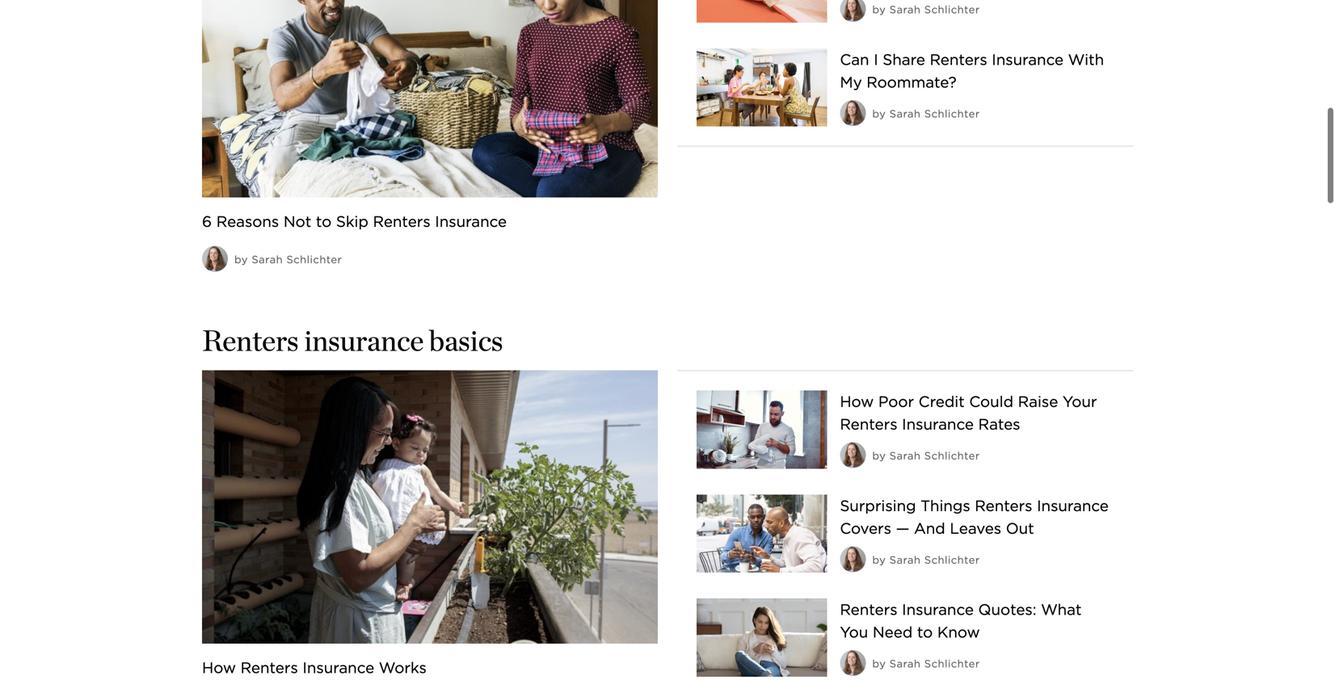Task type: locate. For each thing, give the bounding box(es) containing it.
my
[[840, 73, 862, 91]]

by up surprising
[[872, 450, 886, 462]]

schlichter down can i share renters insurance with my roommate? at the top right of the page
[[924, 107, 980, 120]]

6 reasons not to skip renters insurance
[[202, 212, 507, 231]]

insurance inside can i share renters insurance with my roommate?
[[992, 50, 1064, 69]]

need
[[873, 624, 913, 642]]

can
[[840, 50, 869, 69]]

by for can
[[872, 107, 886, 120]]

sarah schlichter link up things
[[890, 450, 980, 462]]

by sarah schlichter for surprising
[[872, 554, 980, 566]]

1 horizontal spatial how
[[840, 393, 874, 411]]

sarah schlichter's profile picture image down covers
[[840, 547, 866, 573]]

—
[[896, 520, 910, 538]]

by for surprising
[[872, 554, 886, 566]]

sarah schlichter link for surprising
[[890, 554, 980, 566]]

by sarah schlichter up things
[[872, 450, 980, 462]]

by for renters
[[872, 658, 886, 671]]

schlichter for how
[[924, 450, 980, 462]]

to
[[316, 212, 332, 231], [917, 624, 933, 642]]

by down covers
[[872, 554, 886, 566]]

sarah schlichter's profile picture image down my
[[840, 100, 866, 126]]

can i share renters insurance with my roommate?
[[840, 50, 1104, 91]]

sarah for can
[[890, 107, 921, 120]]

roommate?
[[867, 73, 957, 91]]

0 horizontal spatial how
[[202, 659, 236, 677]]

quotes:
[[978, 601, 1037, 619]]

0 vertical spatial to
[[316, 212, 332, 231]]

how poor credit could raise your renters insurance rates link
[[840, 391, 1114, 436]]

how
[[840, 393, 874, 411], [202, 659, 236, 677]]

renters
[[930, 50, 987, 69], [373, 212, 431, 231], [202, 323, 299, 358], [840, 415, 898, 434], [975, 497, 1032, 515], [840, 601, 898, 619], [240, 659, 298, 677]]

by down the 'reasons'
[[234, 253, 248, 266]]

sarah down need
[[890, 658, 921, 671]]

schlichter
[[924, 3, 980, 16], [924, 107, 980, 120], [286, 253, 342, 266], [924, 450, 980, 462], [924, 554, 980, 566], [924, 658, 980, 671]]

how for how renters insurance works
[[202, 659, 236, 677]]

schlichter down and
[[924, 554, 980, 566]]

surprising things renters insurance covers — and leaves out
[[840, 497, 1109, 538]]

what
[[1041, 601, 1082, 619]]

by sarah schlichter up share
[[872, 3, 980, 16]]

0 vertical spatial how
[[840, 393, 874, 411]]

sarah down "poor"
[[890, 450, 921, 462]]

does renters insurance cover bedbugs? image
[[697, 0, 827, 22]]

how inside how poor credit could raise your renters insurance rates
[[840, 393, 874, 411]]

sarah
[[890, 3, 921, 16], [890, 107, 921, 120], [252, 253, 283, 266], [890, 450, 921, 462], [890, 554, 921, 566], [890, 658, 921, 671]]

raise
[[1018, 393, 1058, 411]]

6 reasons not to skip renters insurance link
[[202, 210, 658, 233]]

how renters insurance works link
[[202, 657, 658, 685]]

insurance
[[992, 50, 1064, 69], [435, 212, 507, 231], [902, 415, 974, 434], [1037, 497, 1109, 515], [902, 601, 974, 619], [303, 659, 374, 677]]

credit
[[919, 393, 965, 411]]

schlichter for surprising
[[924, 554, 980, 566]]

1 horizontal spatial to
[[917, 624, 933, 642]]

leaves
[[950, 520, 1001, 538]]

i
[[874, 50, 878, 69]]

sarah schlichter link up share
[[890, 3, 980, 16]]

sarah up share
[[890, 3, 921, 16]]

surprising things renters insurance covers — and leaves out image
[[697, 495, 827, 573]]

schlichter down how poor credit could raise your renters insurance rates
[[924, 450, 980, 462]]

by down need
[[872, 658, 886, 671]]

by
[[872, 3, 886, 16], [872, 107, 886, 120], [234, 253, 248, 266], [872, 450, 886, 462], [872, 554, 886, 566], [872, 658, 886, 671]]

share
[[883, 50, 925, 69]]

sarah down —
[[890, 554, 921, 566]]

know
[[937, 624, 980, 642]]

by sarah schlichter down know
[[872, 658, 980, 671]]

sarah schlichter's profile picture image for surprising things renters insurance covers — and leaves out
[[840, 547, 866, 573]]

sarah schlichter's profile picture image down you
[[840, 651, 866, 677]]

to right not
[[316, 212, 332, 231]]

insurance inside how poor credit could raise your renters insurance rates
[[902, 415, 974, 434]]

by sarah schlichter down and
[[872, 554, 980, 566]]

sarah schlichter's profile picture image for can i share renters insurance with my roommate?
[[840, 100, 866, 126]]

by down roommate?
[[872, 107, 886, 120]]

by sarah schlichter
[[872, 3, 980, 16], [872, 107, 980, 120], [234, 253, 342, 266], [872, 450, 980, 462], [872, 554, 980, 566], [872, 658, 980, 671]]

covers
[[840, 520, 891, 538]]

sarah schlichter's profile picture image for renters insurance quotes: what you need to know
[[840, 651, 866, 677]]

to right need
[[917, 624, 933, 642]]

poor
[[878, 393, 914, 411]]

skip
[[336, 212, 368, 231]]

6
[[202, 212, 212, 231]]

by sarah schlichter down roommate?
[[872, 107, 980, 120]]

sarah schlichter's profile picture image
[[840, 0, 866, 22], [840, 100, 866, 126], [202, 246, 228, 272], [840, 443, 866, 468], [840, 547, 866, 573], [840, 651, 866, 677]]

sarah schlichter link down know
[[890, 658, 980, 671]]

schlichter down know
[[924, 658, 980, 671]]

sarah schlichter's profile picture image up surprising
[[840, 443, 866, 468]]

sarah schlichter link down roommate?
[[890, 107, 980, 120]]

0 horizontal spatial to
[[316, 212, 332, 231]]

sarah for renters
[[890, 658, 921, 671]]

1 vertical spatial how
[[202, 659, 236, 677]]

surprising things renters insurance covers — and leaves out link
[[840, 495, 1114, 540]]

sarah schlichter link
[[890, 3, 980, 16], [890, 107, 980, 120], [252, 253, 342, 266], [890, 450, 980, 462], [890, 554, 980, 566], [890, 658, 980, 671]]

by sarah schlichter for can
[[872, 107, 980, 120]]

sarah down roommate?
[[890, 107, 921, 120]]

renters insurance quotes: what you need to know
[[840, 601, 1082, 642]]

1 vertical spatial to
[[917, 624, 933, 642]]

sarah schlichter's profile picture image down 6
[[202, 246, 228, 272]]

sarah schlichter link down and
[[890, 554, 980, 566]]



Task type: describe. For each thing, give the bounding box(es) containing it.
schlichter up can i share renters insurance with my roommate? at the top right of the page
[[924, 3, 980, 16]]

insurance
[[304, 323, 424, 358]]

by up i
[[872, 3, 886, 16]]

sarah schlichter's profile picture image for how poor credit could raise your renters insurance rates
[[840, 443, 866, 468]]

sarah schlichter link down not
[[252, 253, 342, 266]]

could
[[969, 393, 1013, 411]]

renters inside how poor credit could raise your renters insurance rates
[[840, 415, 898, 434]]

can i share renters insurance with my roommate? link
[[840, 48, 1114, 94]]

schlichter for can
[[924, 107, 980, 120]]

by for how
[[872, 450, 886, 462]]

by sarah schlichter for how
[[872, 450, 980, 462]]

schlichter for renters
[[924, 658, 980, 671]]

insurance inside surprising things renters insurance covers — and leaves out
[[1037, 497, 1109, 515]]

surprising
[[840, 497, 916, 515]]

sarah for how
[[890, 450, 921, 462]]

with
[[1068, 50, 1104, 69]]

reasons
[[216, 212, 279, 231]]

works
[[379, 659, 427, 677]]

to inside renters insurance quotes: what you need to know
[[917, 624, 933, 642]]

sarah down the 'reasons'
[[252, 253, 283, 266]]

schlichter down not
[[286, 253, 342, 266]]

sarah schlichter link for renters
[[890, 658, 980, 671]]

how renters insurance works
[[202, 659, 427, 677]]

basics
[[429, 323, 503, 358]]

renters inside renters insurance quotes: what you need to know
[[840, 601, 898, 619]]

by sarah schlichter for renters
[[872, 658, 980, 671]]

renters inside can i share renters insurance with my roommate?
[[930, 50, 987, 69]]

how poor credit could raise your renters insurance rates
[[840, 393, 1097, 434]]

rates
[[978, 415, 1020, 434]]

insurance inside renters insurance quotes: what you need to know
[[902, 601, 974, 619]]

renters insurance quotes: what you need to know link
[[840, 599, 1114, 644]]

sarah schlichter's profile picture image up can at the right of page
[[840, 0, 866, 22]]

sarah for surprising
[[890, 554, 921, 566]]

not
[[284, 212, 311, 231]]

things
[[921, 497, 970, 515]]

by sarah schlichter down not
[[234, 253, 342, 266]]

your
[[1063, 393, 1097, 411]]

renters insurance basics
[[202, 323, 503, 358]]

sarah schlichter link for can
[[890, 107, 980, 120]]

out
[[1006, 520, 1034, 538]]

you
[[840, 624, 868, 642]]

how for how poor credit could raise your renters insurance rates
[[840, 393, 874, 411]]

and
[[914, 520, 945, 538]]

sarah schlichter link for how
[[890, 450, 980, 462]]

renters insurance quotes: what you need to know image
[[697, 599, 827, 677]]

renters inside surprising things renters insurance covers — and leaves out
[[975, 497, 1032, 515]]



Task type: vqa. For each thing, say whether or not it's contained in the screenshot.
bottom 'repay'
no



